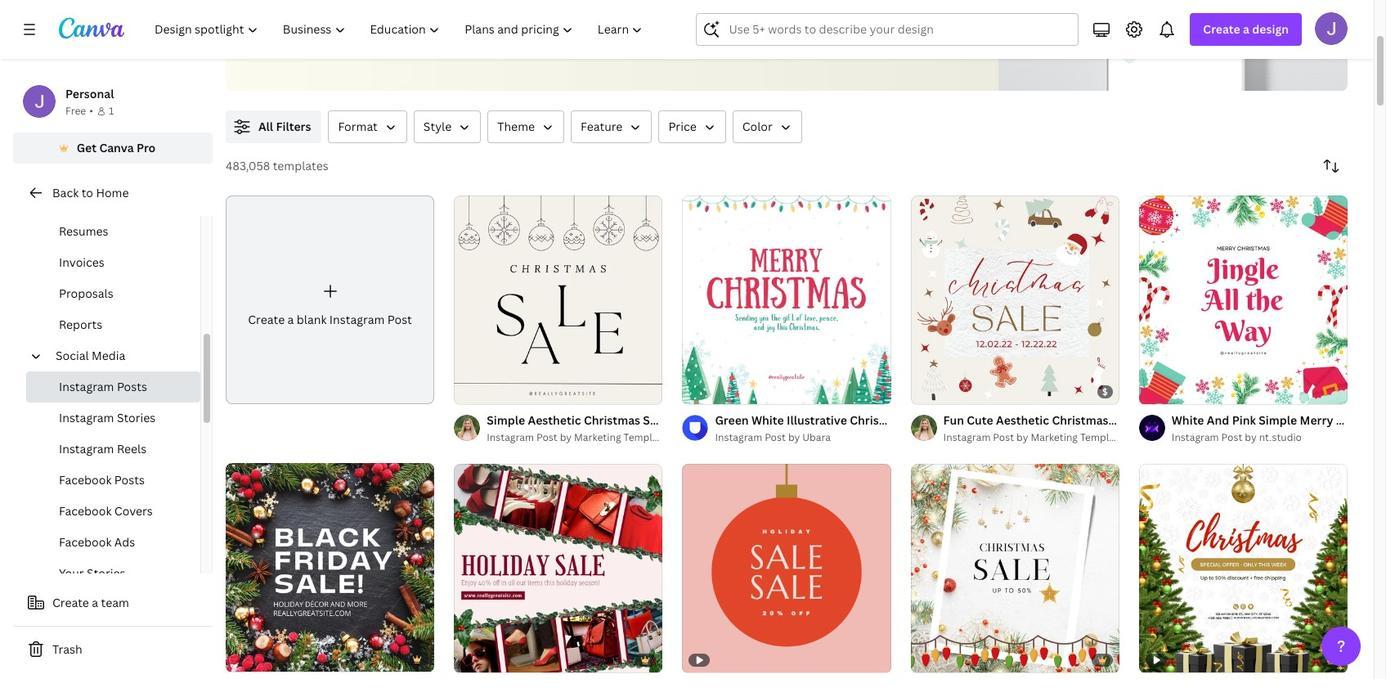 Task type: vqa. For each thing, say whether or not it's contained in the screenshot.
Invoices
yes



Task type: locate. For each thing, give the bounding box(es) containing it.
1 templates from the left
[[624, 430, 673, 444]]

Search search field
[[729, 14, 1069, 45]]

trash link
[[13, 633, 213, 666]]

2 instagram post templates image from the left
[[1110, 0, 1243, 35]]

1 facebook from the top
[[59, 472, 112, 488]]

create a blank instagram post
[[248, 311, 412, 327]]

instagram posts
[[59, 379, 147, 394]]

a for design
[[1244, 21, 1250, 37]]

proposals link
[[26, 278, 200, 309]]

1 vertical spatial posts
[[114, 472, 145, 488]]

sale
[[643, 412, 667, 428], [1112, 412, 1135, 428]]

free •
[[65, 104, 93, 118]]

personal
[[65, 86, 114, 101]]

create left "design"
[[1204, 21, 1241, 37]]

instagram post by marketing templates co. link for christmas
[[487, 430, 690, 446]]

green white illustrative christmas greeting instagram post image
[[683, 196, 891, 404]]

design
[[1253, 21, 1289, 37]]

2 simple from the left
[[1259, 412, 1298, 428]]

2 christmas from the left
[[850, 412, 907, 428]]

1 vertical spatial stories
[[87, 565, 126, 581]]

merry
[[1300, 412, 1334, 428]]

0 horizontal spatial create
[[52, 595, 89, 610]]

team
[[101, 595, 129, 610]]

2 vertical spatial create
[[52, 595, 89, 610]]

stories up create a team button
[[87, 565, 126, 581]]

1
[[109, 104, 114, 118]]

create a blank instagram post element
[[226, 196, 435, 404]]

1 aesthetic from the left
[[528, 412, 581, 428]]

format
[[338, 119, 378, 134]]

by
[[560, 430, 572, 444], [789, 430, 800, 444], [1017, 430, 1029, 444], [1245, 430, 1257, 444]]

1 white from the left
[[752, 412, 784, 428]]

3 christmas from the left
[[1052, 412, 1109, 428]]

ads
[[114, 534, 135, 550]]

white and pink simple merry christma link
[[1172, 412, 1387, 430]]

facebook for facebook ads
[[59, 534, 112, 550]]

white inside 'green white illustrative christmas greeting instagram post instagram post by ubara'
[[752, 412, 784, 428]]

by inside simple aesthetic christmas sale instagram post instagram post by marketing templates co.
[[560, 430, 572, 444]]

0 horizontal spatial instagram post by marketing templates co. link
[[487, 430, 690, 446]]

price button
[[659, 110, 726, 143]]

2 facebook from the top
[[59, 503, 112, 519]]

aesthetic inside fun cute aesthetic christmas sale instagram post instagram post by marketing templates co.
[[996, 412, 1050, 428]]

aesthetic
[[528, 412, 581, 428], [996, 412, 1050, 428]]

cute
[[967, 412, 994, 428]]

0 vertical spatial create
[[1204, 21, 1241, 37]]

invoices
[[59, 254, 105, 270]]

create inside create a team button
[[52, 595, 89, 610]]

reels
[[117, 441, 147, 457]]

0 vertical spatial posts
[[117, 379, 147, 394]]

1 horizontal spatial co.
[[1132, 430, 1147, 444]]

white and pink simple merry christmas instagram post image
[[1139, 196, 1348, 404]]

green white illustrative christmas greeting instagram post link
[[715, 412, 1044, 430]]

pro
[[137, 140, 156, 155]]

2 horizontal spatial a
[[1244, 21, 1250, 37]]

stories up reels
[[117, 410, 156, 425]]

green white illustrative christmas greeting instagram post instagram post by ubara
[[715, 412, 1044, 444]]

blank
[[297, 311, 327, 327]]

0 vertical spatial a
[[1244, 21, 1250, 37]]

your stories
[[59, 565, 126, 581]]

to
[[82, 185, 93, 200]]

1 vertical spatial create
[[248, 311, 285, 327]]

covers
[[114, 503, 153, 519]]

0 vertical spatial stories
[[117, 410, 156, 425]]

1 marketing from the left
[[574, 430, 621, 444]]

instagram post by ubara link
[[715, 430, 891, 446]]

posts for facebook posts
[[114, 472, 145, 488]]

theme
[[498, 119, 535, 134]]

get canva pro button
[[13, 133, 213, 164]]

a inside dropdown button
[[1244, 21, 1250, 37]]

facebook down instagram reels
[[59, 472, 112, 488]]

by down pink
[[1245, 430, 1257, 444]]

a left team
[[92, 595, 98, 610]]

1 sale from the left
[[643, 412, 667, 428]]

create for create a team
[[52, 595, 89, 610]]

aesthetic inside simple aesthetic christmas sale instagram post instagram post by marketing templates co.
[[528, 412, 581, 428]]

Sort by button
[[1316, 150, 1348, 182]]

a left "design"
[[1244, 21, 1250, 37]]

templates down fun cute aesthetic christmas sale instagram post link
[[1081, 430, 1129, 444]]

co. down fun cute aesthetic christmas sale instagram post link
[[1132, 430, 1147, 444]]

1 instagram post by marketing templates co. link from the left
[[487, 430, 690, 446]]

instagram reels link
[[26, 434, 200, 465]]

reports link
[[26, 309, 200, 340]]

1 horizontal spatial templates
[[1081, 430, 1129, 444]]

0 vertical spatial facebook
[[59, 472, 112, 488]]

1 horizontal spatial christmas
[[850, 412, 907, 428]]

posts
[[117, 379, 147, 394], [114, 472, 145, 488]]

1 horizontal spatial create
[[248, 311, 285, 327]]

white right green
[[752, 412, 784, 428]]

by inside fun cute aesthetic christmas sale instagram post instagram post by marketing templates co.
[[1017, 430, 1029, 444]]

nt.studio
[[1260, 430, 1302, 444]]

marketing
[[574, 430, 621, 444], [1031, 430, 1078, 444]]

None search field
[[697, 13, 1079, 46]]

format button
[[328, 110, 407, 143]]

2 white from the left
[[1172, 412, 1205, 428]]

0 horizontal spatial marketing
[[574, 430, 621, 444]]

instagram post templates image
[[999, 0, 1348, 91], [1110, 0, 1243, 35]]

create a design button
[[1191, 13, 1302, 46]]

1 co. from the left
[[675, 430, 690, 444]]

2 vertical spatial a
[[92, 595, 98, 610]]

instagram post by marketing templates co. link
[[487, 430, 690, 446], [944, 430, 1147, 446]]

3 by from the left
[[1017, 430, 1029, 444]]

resumes
[[59, 223, 108, 239]]

christmas for fun cute aesthetic christmas sale instagram post
[[1052, 412, 1109, 428]]

jacob simon image
[[1316, 12, 1348, 45]]

0 horizontal spatial templates
[[624, 430, 673, 444]]

co.
[[675, 430, 690, 444], [1132, 430, 1147, 444]]

0 horizontal spatial christmas
[[584, 412, 641, 428]]

1 simple from the left
[[487, 412, 525, 428]]

post inside the white and pink simple merry christma instagram post by nt.studio
[[1222, 430, 1243, 444]]

2 horizontal spatial create
[[1204, 21, 1241, 37]]

fun cute aesthetic christmas sale instagram post link
[[944, 412, 1221, 430]]

by down fun cute aesthetic christmas sale instagram post link
[[1017, 430, 1029, 444]]

media
[[92, 348, 125, 363]]

3 facebook from the top
[[59, 534, 112, 550]]

facebook posts
[[59, 472, 145, 488]]

white inside the white and pink simple merry christma instagram post by nt.studio
[[1172, 412, 1205, 428]]

back
[[52, 185, 79, 200]]

2 templates from the left
[[1081, 430, 1129, 444]]

co. inside fun cute aesthetic christmas sale instagram post instagram post by marketing templates co.
[[1132, 430, 1147, 444]]

a inside button
[[92, 595, 98, 610]]

2 co. from the left
[[1132, 430, 1147, 444]]

2 sale from the left
[[1112, 412, 1135, 428]]

simple aesthetic christmas sale instagram post image
[[454, 196, 663, 404]]

1 by from the left
[[560, 430, 572, 444]]

4 by from the left
[[1245, 430, 1257, 444]]

facebook up the facebook ads
[[59, 503, 112, 519]]

1 horizontal spatial aesthetic
[[996, 412, 1050, 428]]

0 horizontal spatial sale
[[643, 412, 667, 428]]

1 horizontal spatial instagram post by marketing templates co. link
[[944, 430, 1147, 446]]

2 horizontal spatial christmas
[[1052, 412, 1109, 428]]

back to home
[[52, 185, 129, 200]]

templates inside simple aesthetic christmas sale instagram post instagram post by marketing templates co.
[[624, 430, 673, 444]]

stories
[[117, 410, 156, 425], [87, 565, 126, 581]]

create left blank
[[248, 311, 285, 327]]

posts down reels
[[114, 472, 145, 488]]

2 by from the left
[[789, 430, 800, 444]]

0 horizontal spatial co.
[[675, 430, 690, 444]]

by left 'ubara'
[[789, 430, 800, 444]]

christmas inside fun cute aesthetic christmas sale instagram post instagram post by marketing templates co.
[[1052, 412, 1109, 428]]

christmas inside simple aesthetic christmas sale instagram post instagram post by marketing templates co.
[[584, 412, 641, 428]]

feature
[[581, 119, 623, 134]]

facebook up 'your stories'
[[59, 534, 112, 550]]

christmas for green white illustrative christmas greeting instagram post
[[850, 412, 907, 428]]

simple inside the white and pink simple merry christma instagram post by nt.studio
[[1259, 412, 1298, 428]]

christmas inside 'green white illustrative christmas greeting instagram post instagram post by ubara'
[[850, 412, 907, 428]]

green and red black friday sale instagram post image
[[226, 463, 435, 672]]

0 horizontal spatial simple
[[487, 412, 525, 428]]

style
[[424, 119, 452, 134]]

1 horizontal spatial marketing
[[1031, 430, 1078, 444]]

1 horizontal spatial simple
[[1259, 412, 1298, 428]]

templates down simple aesthetic christmas sale instagram post link
[[624, 430, 673, 444]]

by down simple aesthetic christmas sale instagram post link
[[560, 430, 572, 444]]

0 horizontal spatial a
[[92, 595, 98, 610]]

create for create a design
[[1204, 21, 1241, 37]]

2 marketing from the left
[[1031, 430, 1078, 444]]

color button
[[733, 110, 802, 143]]

facebook posts link
[[26, 465, 200, 496]]

0 horizontal spatial aesthetic
[[528, 412, 581, 428]]

1 christmas from the left
[[584, 412, 641, 428]]

social media link
[[49, 340, 191, 371]]

marketing down simple aesthetic christmas sale instagram post link
[[574, 430, 621, 444]]

1 vertical spatial facebook
[[59, 503, 112, 519]]

1 vertical spatial a
[[288, 311, 294, 327]]

a left blank
[[288, 311, 294, 327]]

a
[[1244, 21, 1250, 37], [288, 311, 294, 327], [92, 595, 98, 610]]

by inside the white and pink simple merry christma instagram post by nt.studio
[[1245, 430, 1257, 444]]

your
[[59, 565, 84, 581]]

2 aesthetic from the left
[[996, 412, 1050, 428]]

marketing down fun cute aesthetic christmas sale instagram post link
[[1031, 430, 1078, 444]]

facebook
[[59, 472, 112, 488], [59, 503, 112, 519], [59, 534, 112, 550]]

ubara
[[803, 430, 831, 444]]

2 vertical spatial facebook
[[59, 534, 112, 550]]

posts inside "link"
[[114, 472, 145, 488]]

simple inside simple aesthetic christmas sale instagram post instagram post by marketing templates co.
[[487, 412, 525, 428]]

1 horizontal spatial a
[[288, 311, 294, 327]]

white left and
[[1172, 412, 1205, 428]]

red christmas sale instagram post image
[[911, 464, 1120, 673]]

a for blank
[[288, 311, 294, 327]]

1 horizontal spatial white
[[1172, 412, 1205, 428]]

marketing inside fun cute aesthetic christmas sale instagram post instagram post by marketing templates co.
[[1031, 430, 1078, 444]]

invoices link
[[26, 247, 200, 278]]

templates
[[624, 430, 673, 444], [1081, 430, 1129, 444]]

simple
[[487, 412, 525, 428], [1259, 412, 1298, 428]]

sale inside fun cute aesthetic christmas sale instagram post instagram post by marketing templates co.
[[1112, 412, 1135, 428]]

instagram reels
[[59, 441, 147, 457]]

1 horizontal spatial sale
[[1112, 412, 1135, 428]]

christmas
[[584, 412, 641, 428], [850, 412, 907, 428], [1052, 412, 1109, 428]]

2 instagram post by marketing templates co. link from the left
[[944, 430, 1147, 446]]

facebook ads link
[[26, 527, 200, 558]]

instagram
[[330, 311, 385, 327], [59, 379, 114, 394], [59, 410, 114, 425], [670, 412, 726, 428], [960, 412, 1016, 428], [1138, 412, 1194, 428], [487, 430, 534, 444], [715, 430, 763, 444], [944, 430, 991, 444], [1172, 430, 1219, 444], [59, 441, 114, 457]]

co. down simple aesthetic christmas sale instagram post link
[[675, 430, 690, 444]]

posts down the social media link
[[117, 379, 147, 394]]

create inside create a blank instagram post element
[[248, 311, 285, 327]]

create inside create a design dropdown button
[[1204, 21, 1241, 37]]

0 horizontal spatial white
[[752, 412, 784, 428]]

create down your
[[52, 595, 89, 610]]

$
[[1103, 385, 1108, 398]]



Task type: describe. For each thing, give the bounding box(es) containing it.
instagram post by marketing templates co. link for aesthetic
[[944, 430, 1147, 446]]

greeting
[[909, 412, 958, 428]]

a for team
[[92, 595, 98, 610]]

instagram inside the white and pink simple merry christma instagram post by nt.studio
[[1172, 430, 1219, 444]]

facebook ads
[[59, 534, 135, 550]]

simple aesthetic christmas sale instagram post instagram post by marketing templates co.
[[487, 412, 753, 444]]

reports
[[59, 317, 103, 332]]

1 instagram post templates image from the left
[[999, 0, 1348, 91]]

483,058 templates
[[226, 158, 329, 173]]

create for create a blank instagram post
[[248, 311, 285, 327]]

stories for instagram stories
[[117, 410, 156, 425]]

instagram post by nt.studio link
[[1172, 430, 1348, 446]]

color
[[743, 119, 773, 134]]

create a blank instagram post link
[[226, 196, 435, 404]]

483,058
[[226, 158, 270, 173]]

posts for instagram posts
[[117, 379, 147, 394]]

illustrative
[[787, 412, 847, 428]]

templates
[[273, 158, 329, 173]]

stories for your stories
[[87, 565, 126, 581]]

create a design
[[1204, 21, 1289, 37]]

and
[[1207, 412, 1230, 428]]

templates inside fun cute aesthetic christmas sale instagram post instagram post by marketing templates co.
[[1081, 430, 1129, 444]]

red festive holiday sale instagram post image
[[454, 464, 663, 673]]

resumes link
[[26, 216, 200, 247]]

social
[[56, 348, 89, 363]]

feature button
[[571, 110, 652, 143]]

all
[[259, 119, 273, 134]]

facebook covers
[[59, 503, 153, 519]]

trash
[[52, 641, 82, 657]]

facebook for facebook covers
[[59, 503, 112, 519]]

proposals
[[59, 286, 113, 301]]

simple aesthetic christmas sale instagram post link
[[487, 412, 753, 430]]

create a team button
[[13, 587, 213, 619]]

•
[[89, 104, 93, 118]]

get canva pro
[[77, 140, 156, 155]]

sale inside simple aesthetic christmas sale instagram post instagram post by marketing templates co.
[[643, 412, 667, 428]]

theme button
[[488, 110, 565, 143]]

christma
[[1337, 412, 1387, 428]]

by inside 'green white illustrative christmas greeting instagram post instagram post by ubara'
[[789, 430, 800, 444]]

white and pink simple merry christma instagram post by nt.studio
[[1172, 412, 1387, 444]]

style button
[[414, 110, 481, 143]]

social media
[[56, 348, 125, 363]]

fun
[[944, 412, 965, 428]]

top level navigation element
[[144, 13, 657, 46]]

fun cute aesthetic christmas sale instagram post image
[[911, 196, 1120, 404]]

back to home link
[[13, 177, 213, 209]]

price
[[669, 119, 697, 134]]

facebook covers link
[[26, 496, 200, 527]]

create a team
[[52, 595, 129, 610]]

home
[[96, 185, 129, 200]]

co. inside simple aesthetic christmas sale instagram post instagram post by marketing templates co.
[[675, 430, 690, 444]]

your stories link
[[26, 558, 200, 589]]

canva
[[99, 140, 134, 155]]

get
[[77, 140, 97, 155]]

all filters
[[259, 119, 311, 134]]

green
[[715, 412, 749, 428]]

free
[[65, 104, 86, 118]]

facebook for facebook posts
[[59, 472, 112, 488]]

pink
[[1233, 412, 1257, 428]]

marketing inside simple aesthetic christmas sale instagram post instagram post by marketing templates co.
[[574, 430, 621, 444]]

filters
[[276, 119, 311, 134]]

all filters button
[[226, 110, 322, 143]]

instagram stories link
[[26, 403, 200, 434]]

fun cute aesthetic christmas sale instagram post instagram post by marketing templates co.
[[944, 412, 1221, 444]]

instagram stories
[[59, 410, 156, 425]]



